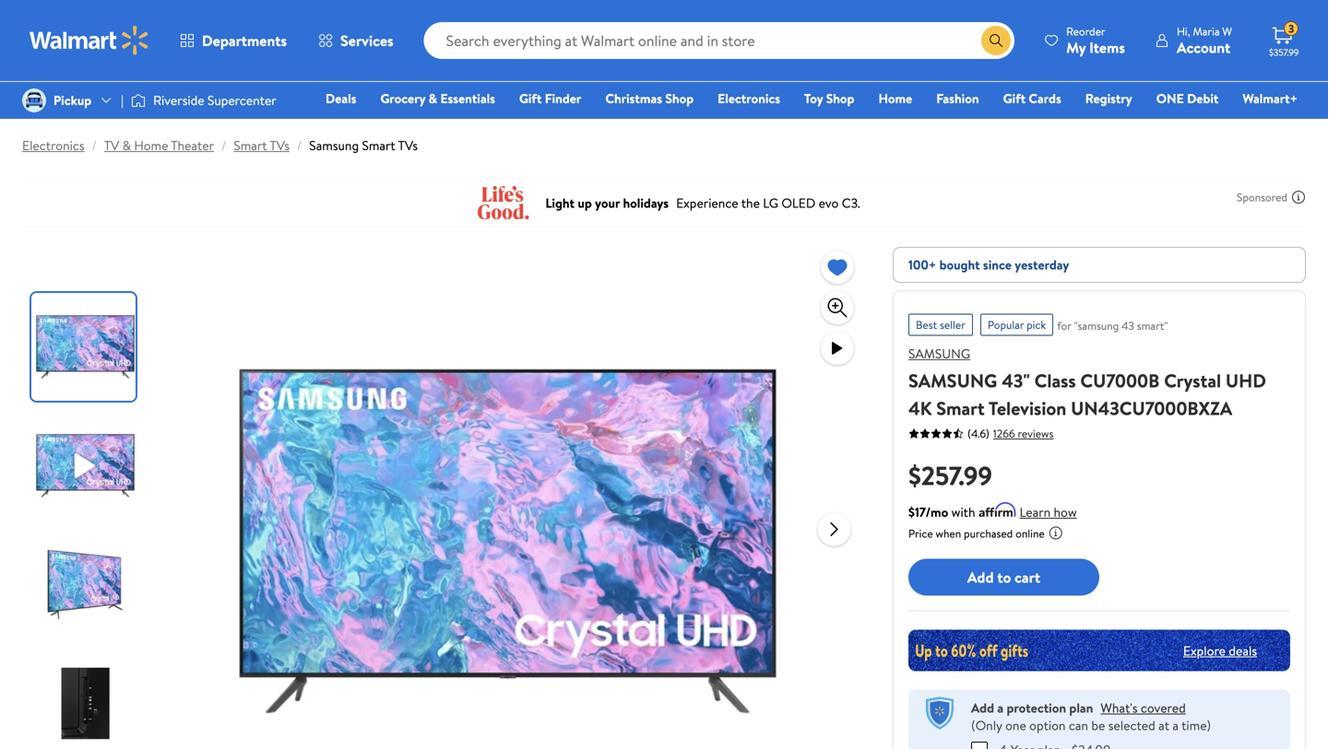 Task type: vqa. For each thing, say whether or not it's contained in the screenshot.
Quick
no



Task type: locate. For each thing, give the bounding box(es) containing it.
christmas shop
[[605, 89, 694, 107]]

home left fashion link
[[878, 89, 912, 107]]

pickup
[[53, 91, 92, 109]]

add for add a protection plan what's covered (only one option can be selected at a time)
[[971, 700, 994, 718]]

home
[[878, 89, 912, 107], [134, 136, 168, 154]]

walmart+
[[1243, 89, 1298, 107]]

100+
[[908, 256, 936, 274]]

home link
[[870, 89, 921, 108]]

one debit link
[[1148, 89, 1227, 108]]

& right grocery
[[428, 89, 437, 107]]

un43cu7000bxza
[[1071, 396, 1232, 421]]

shop inside "link"
[[826, 89, 854, 107]]

class
[[1034, 368, 1076, 394]]

1 gift from the left
[[519, 89, 542, 107]]

1 horizontal spatial /
[[221, 136, 226, 154]]

legal information image
[[1048, 526, 1063, 541]]

smart inside the samsung samsung 43" class cu7000b crystal uhd 4k smart television un43cu7000bxza
[[936, 396, 985, 421]]

a right at at bottom
[[1173, 717, 1179, 735]]

electronics link down the pickup at the top left of the page
[[22, 136, 84, 154]]

1 tvs from the left
[[270, 136, 290, 154]]

gift finder link
[[511, 89, 590, 108]]

online
[[1016, 526, 1045, 542]]

a left one
[[997, 700, 1004, 718]]

0 horizontal spatial /
[[92, 136, 97, 154]]

3 / from the left
[[297, 136, 302, 154]]

for "samsung 43 smart"
[[1057, 318, 1168, 334]]

electronics for electronics
[[718, 89, 780, 107]]

samsung down 'best seller'
[[908, 345, 970, 363]]

purchased
[[964, 526, 1013, 542]]

tvs left samsung
[[270, 136, 290, 154]]

grocery & essentials
[[380, 89, 495, 107]]

0 vertical spatial samsung
[[908, 345, 970, 363]]

gift for gift finder
[[519, 89, 542, 107]]

electronics link left toy at the right top
[[709, 89, 789, 108]]

/ right theater
[[221, 136, 226, 154]]

explore
[[1183, 642, 1226, 660]]

(4.6) 1266 reviews
[[967, 426, 1054, 442]]

 image
[[131, 91, 146, 110]]

1 horizontal spatial electronics
[[718, 89, 780, 107]]

tvs down grocery
[[398, 136, 418, 154]]

finder
[[545, 89, 581, 107]]

walmart image
[[30, 26, 149, 55]]

add inside add a protection plan what's covered (only one option can be selected at a time)
[[971, 700, 994, 718]]

deals
[[326, 89, 356, 107]]

/ left tv
[[92, 136, 97, 154]]

electronics for electronics / tv & home theater / smart tvs / samsung smart tvs
[[22, 136, 84, 154]]

a
[[997, 700, 1004, 718], [1173, 717, 1179, 735]]

covered
[[1141, 700, 1186, 718]]

gift left the cards on the top right
[[1003, 89, 1026, 107]]

electronics / tv & home theater / smart tvs / samsung smart tvs
[[22, 136, 418, 154]]

0 vertical spatial add
[[967, 567, 994, 588]]

samsung smart tvs link
[[309, 136, 418, 154]]

smart
[[234, 136, 267, 154], [362, 136, 395, 154], [936, 396, 985, 421]]

theater
[[171, 136, 214, 154]]

popular pick
[[988, 317, 1046, 333]]

0 horizontal spatial home
[[134, 136, 168, 154]]

2 horizontal spatial /
[[297, 136, 302, 154]]

electronics link
[[709, 89, 789, 108], [22, 136, 84, 154]]

1 shop from the left
[[665, 89, 694, 107]]

shop for christmas shop
[[665, 89, 694, 107]]

pick
[[1027, 317, 1046, 333]]

samsung 43" class cu7000b crystal uhd 4k smart television un43cu7000bxza image
[[213, 247, 803, 750]]

add inside add to cart button
[[967, 567, 994, 588]]

learn how
[[1020, 504, 1077, 522]]

1 / from the left
[[92, 136, 97, 154]]

option
[[1029, 717, 1066, 735]]

reorder
[[1066, 24, 1105, 39]]

grocery & essentials link
[[372, 89, 504, 108]]

2 / from the left
[[221, 136, 226, 154]]

43
[[1122, 318, 1134, 334]]

0 horizontal spatial smart
[[234, 136, 267, 154]]

gift
[[519, 89, 542, 107], [1003, 89, 1026, 107]]

0 vertical spatial electronics link
[[709, 89, 789, 108]]

0 vertical spatial home
[[878, 89, 912, 107]]

1 horizontal spatial gift
[[1003, 89, 1026, 107]]

samsung
[[908, 345, 970, 363], [908, 368, 997, 394]]

1 vertical spatial samsung
[[908, 368, 997, 394]]

fashion link
[[928, 89, 987, 108]]

3
[[1288, 21, 1294, 37]]

1 horizontal spatial tvs
[[398, 136, 418, 154]]

add left one
[[971, 700, 994, 718]]

maria
[[1193, 24, 1220, 39]]

43"
[[1002, 368, 1030, 394]]

what's covered button
[[1101, 700, 1186, 718]]

2 tvs from the left
[[398, 136, 418, 154]]

smart down supercenter at the left of page
[[234, 136, 267, 154]]

1 vertical spatial home
[[134, 136, 168, 154]]

riverside
[[153, 91, 204, 109]]

0 horizontal spatial tvs
[[270, 136, 290, 154]]

wpp logo image
[[923, 698, 956, 731]]

0 vertical spatial electronics
[[718, 89, 780, 107]]

1 vertical spatial add
[[971, 700, 994, 718]]

departments
[[202, 30, 287, 51]]

1 horizontal spatial home
[[878, 89, 912, 107]]

gift left finder
[[519, 89, 542, 107]]

how
[[1054, 504, 1077, 522]]

time)
[[1182, 717, 1211, 735]]

0 vertical spatial &
[[428, 89, 437, 107]]

2 horizontal spatial smart
[[936, 396, 985, 421]]

essentials
[[440, 89, 495, 107]]

0 horizontal spatial electronics
[[22, 136, 84, 154]]

1 vertical spatial electronics
[[22, 136, 84, 154]]

toy
[[804, 89, 823, 107]]

1266 reviews link
[[989, 426, 1054, 442]]

0 horizontal spatial shop
[[665, 89, 694, 107]]

smart up (4.6)
[[936, 396, 985, 421]]

add left to
[[967, 567, 994, 588]]

samsung down samsung link
[[908, 368, 997, 394]]

to
[[997, 567, 1011, 588]]

uhd
[[1226, 368, 1266, 394]]

2 shop from the left
[[826, 89, 854, 107]]

1 horizontal spatial shop
[[826, 89, 854, 107]]

0 horizontal spatial electronics link
[[22, 136, 84, 154]]

christmas shop link
[[597, 89, 702, 108]]

1 samsung from the top
[[908, 345, 970, 363]]

Walmart Site-Wide search field
[[424, 22, 1015, 59]]

sponsored
[[1237, 190, 1287, 205]]

affirm image
[[979, 503, 1016, 517]]

for
[[1057, 318, 1071, 334]]

100+ bought since yesterday
[[908, 256, 1069, 274]]

1 horizontal spatial &
[[428, 89, 437, 107]]

 image
[[22, 89, 46, 113]]

0 horizontal spatial a
[[997, 700, 1004, 718]]

/ left samsung
[[297, 136, 302, 154]]

smart right samsung
[[362, 136, 395, 154]]

shop for toy shop
[[826, 89, 854, 107]]

electronics down the pickup at the top left of the page
[[22, 136, 84, 154]]

home right tv
[[134, 136, 168, 154]]

explore deals
[[1183, 642, 1257, 660]]

2 gift from the left
[[1003, 89, 1026, 107]]

shop right toy at the right top
[[826, 89, 854, 107]]

search icon image
[[989, 33, 1004, 48]]

4k
[[908, 396, 932, 421]]

shop right "christmas"
[[665, 89, 694, 107]]

electronics left toy at the right top
[[718, 89, 780, 107]]

& right tv
[[122, 136, 131, 154]]

account
[[1177, 37, 1231, 58]]

1 vertical spatial &
[[122, 136, 131, 154]]

add
[[967, 567, 994, 588], [971, 700, 994, 718]]

0 horizontal spatial gift
[[519, 89, 542, 107]]

bought
[[939, 256, 980, 274]]

learn how button
[[1020, 503, 1077, 522]]

samsung
[[309, 136, 359, 154]]

price
[[908, 526, 933, 542]]



Task type: describe. For each thing, give the bounding box(es) containing it.
deals
[[1229, 642, 1257, 660]]

can
[[1069, 717, 1088, 735]]

walmart+ link
[[1234, 89, 1306, 108]]

add for add to cart
[[967, 567, 994, 588]]

samsung samsung 43" class cu7000b crystal uhd 4k smart television un43cu7000bxza
[[908, 345, 1266, 421]]

reorder my items
[[1066, 24, 1125, 58]]

$17/mo with
[[908, 504, 975, 522]]

debit
[[1187, 89, 1219, 107]]

zoom image modal image
[[826, 297, 848, 319]]

4-Year plan - $34.00 checkbox
[[971, 742, 988, 750]]

tv
[[104, 136, 119, 154]]

samsung link
[[908, 345, 970, 363]]

explore deals link
[[1176, 635, 1264, 667]]

with
[[951, 504, 975, 522]]

be
[[1091, 717, 1105, 735]]

ad disclaimer and feedback image
[[1291, 190, 1306, 205]]

view video image
[[826, 338, 848, 360]]

supercenter
[[207, 91, 276, 109]]

hi,
[[1177, 24, 1190, 39]]

samsung 43" class cu7000b crystal uhd 4k smart television un43cu7000bxza - image 1 of 17 image
[[31, 293, 139, 401]]

gift cards
[[1003, 89, 1061, 107]]

price when purchased online
[[908, 526, 1045, 542]]

|
[[121, 91, 124, 109]]

gift for gift cards
[[1003, 89, 1026, 107]]

add to cart button
[[908, 559, 1099, 596]]

one
[[1005, 717, 1026, 735]]

crystal
[[1164, 368, 1221, 394]]

add a protection plan what's covered (only one option can be selected at a time)
[[971, 700, 1211, 735]]

gift finder
[[519, 89, 581, 107]]

add to cart
[[967, 567, 1040, 588]]

toy shop
[[804, 89, 854, 107]]

one
[[1156, 89, 1184, 107]]

registry link
[[1077, 89, 1141, 108]]

1 horizontal spatial a
[[1173, 717, 1179, 735]]

1 horizontal spatial electronics link
[[709, 89, 789, 108]]

cart
[[1015, 567, 1040, 588]]

smart"
[[1137, 318, 1168, 334]]

& inside grocery & essentials link
[[428, 89, 437, 107]]

deals link
[[317, 89, 365, 108]]

popular
[[988, 317, 1024, 333]]

services
[[340, 30, 393, 51]]

items
[[1089, 37, 1125, 58]]

one debit
[[1156, 89, 1219, 107]]

w
[[1222, 24, 1232, 39]]

seller
[[940, 317, 965, 333]]

what's
[[1101, 700, 1138, 718]]

my
[[1066, 37, 1086, 58]]

samsung 43" class cu7000b crystal uhd 4k smart television un43cu7000bxza - image 2 of 17 image
[[31, 412, 139, 520]]

next media item image
[[823, 519, 845, 541]]

cards
[[1029, 89, 1061, 107]]

plan
[[1069, 700, 1093, 718]]

gift cards link
[[995, 89, 1070, 108]]

services button
[[303, 18, 409, 63]]

Search search field
[[424, 22, 1015, 59]]

yesterday
[[1015, 256, 1069, 274]]

reviews
[[1018, 426, 1054, 442]]

christmas
[[605, 89, 662, 107]]

tv & home theater link
[[104, 136, 214, 154]]

toy shop link
[[796, 89, 863, 108]]

$257.99
[[908, 458, 992, 494]]

best seller
[[916, 317, 965, 333]]

selected
[[1108, 717, 1155, 735]]

0 horizontal spatial &
[[122, 136, 131, 154]]

"samsung
[[1074, 318, 1119, 334]]

1 horizontal spatial smart
[[362, 136, 395, 154]]

riverside supercenter
[[153, 91, 276, 109]]

at
[[1158, 717, 1169, 735]]

(only
[[971, 717, 1002, 735]]

samsung 43" class cu7000b crystal uhd 4k smart television un43cu7000bxza - image 3 of 17 image
[[31, 531, 139, 639]]

best
[[916, 317, 937, 333]]

samsung 43" class cu7000b crystal uhd 4k smart television un43cu7000bxza - image 4 of 17 image
[[31, 650, 139, 750]]

fashion
[[936, 89, 979, 107]]

since
[[983, 256, 1012, 274]]

departments button
[[164, 18, 303, 63]]

$17/mo
[[908, 504, 948, 522]]

1 vertical spatial electronics link
[[22, 136, 84, 154]]

2 samsung from the top
[[908, 368, 997, 394]]

smart tvs link
[[234, 136, 290, 154]]

1266
[[993, 426, 1015, 442]]

learn
[[1020, 504, 1051, 522]]

remove from favorites list, samsung 43" class cu7000b crystal uhd 4k smart television un43cu7000bxza image
[[826, 256, 848, 279]]

(4.6)
[[967, 426, 989, 442]]

cu7000b
[[1080, 368, 1160, 394]]

up to sixty percent off deals. shop now. image
[[908, 630, 1290, 672]]

grocery
[[380, 89, 425, 107]]



